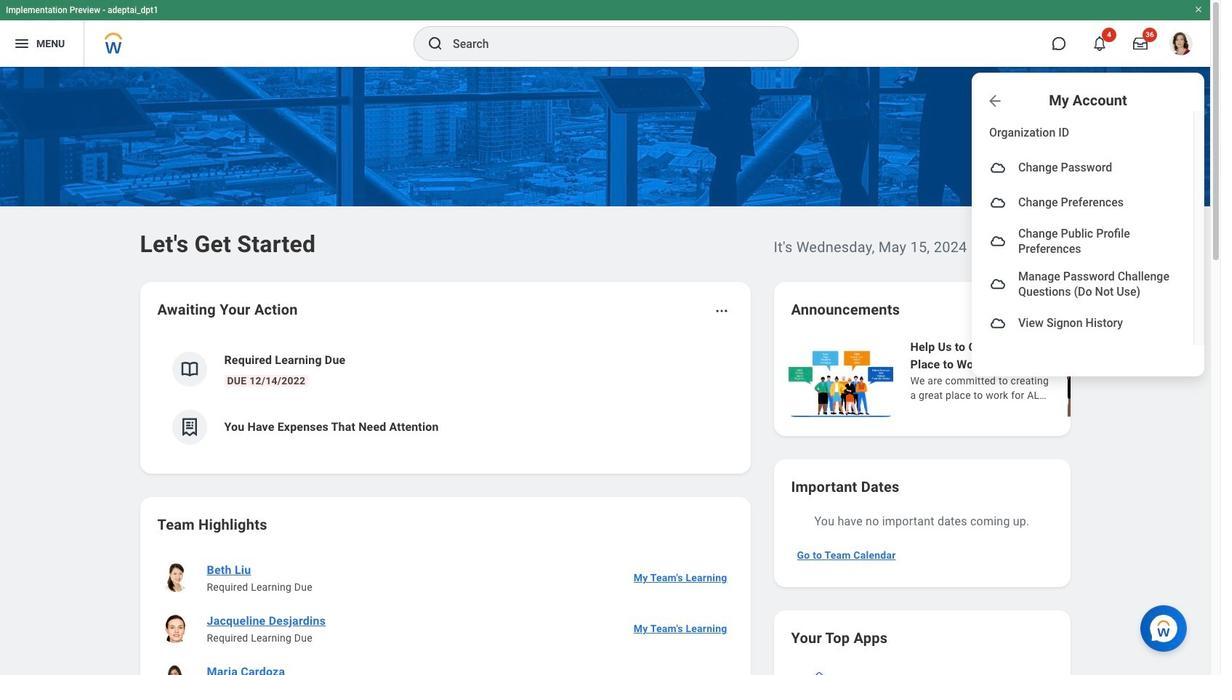 Task type: vqa. For each thing, say whether or not it's contained in the screenshot.
third menu item
yes



Task type: locate. For each thing, give the bounding box(es) containing it.
status
[[975, 304, 998, 316]]

avatar image
[[990, 159, 1007, 177], [990, 194, 1007, 212], [990, 233, 1007, 251], [990, 276, 1007, 293], [990, 315, 1007, 332]]

dashboard expenses image
[[179, 417, 200, 439]]

justify image
[[13, 35, 31, 52]]

banner
[[0, 0, 1211, 377]]

avatar image for 5th menu item from the bottom of the page
[[990, 159, 1007, 177]]

2 menu item from the top
[[972, 185, 1194, 220]]

3 avatar image from the top
[[990, 233, 1007, 251]]

search image
[[427, 35, 444, 52]]

avatar image for 1st menu item from the bottom of the page
[[990, 315, 1007, 332]]

chevron left small image
[[1008, 303, 1023, 317]]

list
[[786, 337, 1222, 419], [157, 340, 734, 457], [157, 553, 734, 676]]

related actions image
[[715, 304, 729, 319]]

4 avatar image from the top
[[990, 276, 1007, 293]]

2 avatar image from the top
[[990, 194, 1007, 212]]

main content
[[0, 67, 1222, 676]]

3 menu item from the top
[[972, 220, 1194, 263]]

1 menu item from the top
[[972, 151, 1194, 185]]

5 avatar image from the top
[[990, 315, 1007, 332]]

menu item
[[972, 151, 1194, 185], [972, 185, 1194, 220], [972, 220, 1194, 263], [972, 263, 1194, 306], [972, 306, 1194, 341]]

notifications large image
[[1093, 36, 1108, 51]]

menu
[[972, 111, 1205, 345]]

avatar image for third menu item from the bottom
[[990, 233, 1007, 251]]

logan mcneil image
[[1170, 32, 1194, 55]]

1 avatar image from the top
[[990, 159, 1007, 177]]

Search Workday  search field
[[453, 28, 769, 60]]

chevron right small image
[[1035, 303, 1049, 317]]



Task type: describe. For each thing, give the bounding box(es) containing it.
back image
[[987, 92, 1004, 109]]

5 menu item from the top
[[972, 306, 1194, 341]]

4 menu item from the top
[[972, 263, 1194, 306]]

book open image
[[179, 359, 200, 380]]

avatar image for fourth menu item from the bottom
[[990, 194, 1007, 212]]

inbox large image
[[1134, 36, 1148, 51]]

avatar image for fourth menu item from the top of the page
[[990, 276, 1007, 293]]

close environment banner image
[[1195, 5, 1204, 14]]



